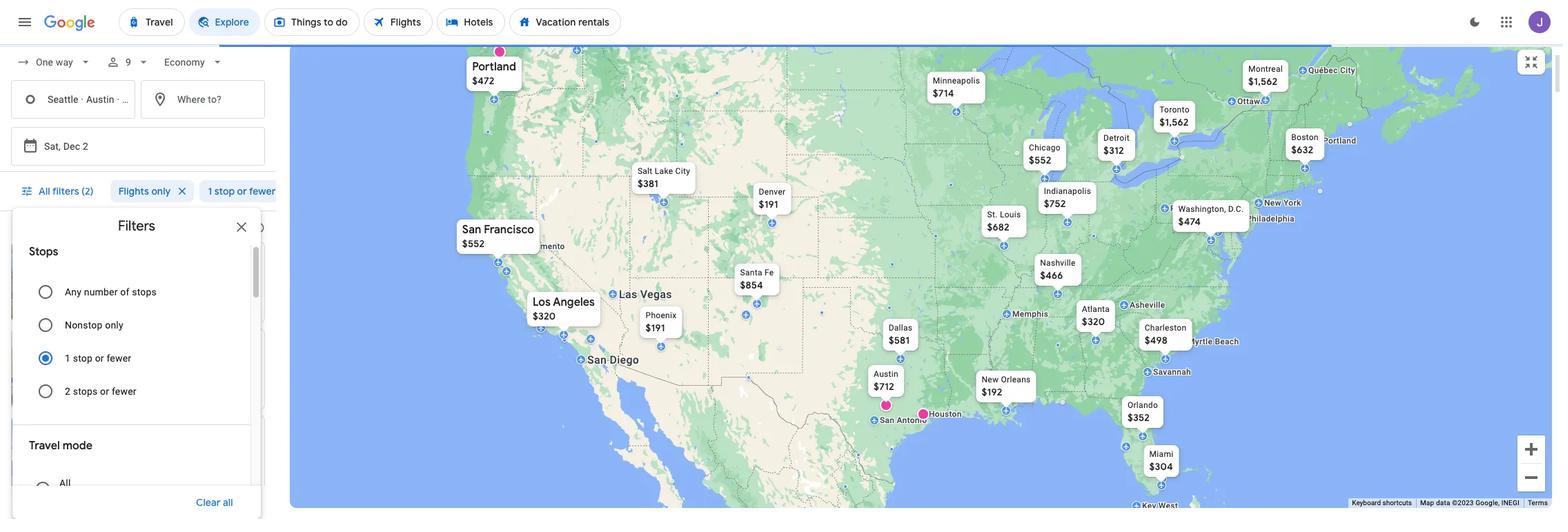 Task type: describe. For each thing, give the bounding box(es) containing it.
angeles for los angeles
[[125, 340, 166, 354]]

toronto $1,562
[[1160, 105, 1190, 128]]

new york
[[1264, 198, 1301, 208]]

1562 US dollars text field
[[1248, 75, 1278, 88]]

stop inside 1 stop or fewer popup button
[[214, 185, 235, 197]]

these
[[198, 223, 219, 233]]

1 vertical spatial fewer
[[107, 353, 131, 364]]

antonio
[[897, 416, 927, 425]]

st. louis $682
[[987, 210, 1021, 233]]

$466
[[1040, 269, 1063, 282]]

sacramento
[[518, 242, 565, 251]]

flights only
[[119, 185, 171, 197]]

752 US dollars text field
[[1044, 197, 1066, 210]]

$191 for denver $191
[[759, 198, 778, 211]]

clear all button
[[180, 486, 250, 519]]

682 US dollars text field
[[987, 221, 1010, 233]]

montreal $1,562
[[1248, 64, 1283, 88]]

chicago
[[1029, 143, 1061, 153]]

552 US dollars text field
[[1029, 154, 1051, 166]]

minneapolis $714
[[933, 76, 980, 99]]

$191 for phoenix $191
[[645, 322, 665, 334]]

fewer inside popup button
[[249, 185, 276, 197]]

ottawa
[[1237, 97, 1265, 106]]

key
[[1142, 501, 1156, 511]]

boston $632
[[1291, 133, 1319, 156]]

381 US dollars text field
[[637, 177, 658, 190]]

d.c.
[[1228, 204, 1244, 214]]

main menu image
[[17, 14, 33, 30]]

$752
[[1044, 197, 1066, 210]]

712 US dollars text field
[[874, 380, 894, 393]]

salt lake city $381
[[637, 166, 690, 190]]

google,
[[1476, 499, 1500, 507]]

320 US dollars text field
[[1082, 315, 1105, 328]]

detroit $312
[[1104, 133, 1130, 157]]

clear all
[[196, 496, 233, 509]]

diego
[[609, 353, 639, 367]]

santa
[[740, 268, 762, 278]]

mode
[[63, 439, 92, 453]]

houston inside filters "form"
[[122, 94, 160, 105]]

©2023
[[1453, 499, 1474, 507]]

2
[[65, 386, 70, 397]]

1 · from the left
[[81, 94, 84, 105]]

only for flights only
[[151, 185, 171, 197]]

nonstop only
[[65, 320, 123, 331]]

los angeles $320
[[533, 295, 595, 322]]

number
[[84, 286, 118, 298]]

portland $472
[[472, 60, 516, 87]]

austin $712
[[874, 369, 898, 393]]

map region
[[124, 8, 1564, 519]]

angeles for los angeles $320
[[553, 295, 595, 309]]

192 US dollars text field
[[982, 386, 1002, 398]]

472 US dollars text field
[[231, 302, 253, 314]]

new for new york
[[1264, 198, 1281, 208]]

2 vertical spatial fewer
[[112, 386, 136, 397]]

boston
[[1291, 133, 1319, 142]]

st.
[[987, 210, 998, 220]]

or inside popup button
[[237, 185, 247, 197]]

salt
[[637, 166, 652, 176]]

$498
[[1145, 334, 1168, 347]]

change appearance image
[[1459, 6, 1492, 39]]

inegi
[[1502, 499, 1520, 507]]

key west
[[1142, 501, 1178, 511]]

nashville
[[1040, 258, 1076, 268]]

any number of stops
[[65, 286, 157, 298]]

terms link
[[1528, 499, 1548, 507]]

about these results image
[[242, 211, 275, 244]]

denver $191
[[759, 187, 786, 211]]

asheville
[[1130, 300, 1165, 310]]

austin inside map region
[[874, 369, 898, 379]]

myrtle beach
[[1188, 337, 1239, 347]]

854 US dollars text field
[[740, 279, 763, 291]]

san for francisco
[[462, 223, 481, 237]]

toronto
[[1160, 105, 1190, 115]]

austin inside filters "form"
[[86, 94, 114, 105]]

atlanta
[[1082, 304, 1110, 314]]

$474
[[1178, 215, 1201, 228]]

$714
[[933, 87, 954, 99]]

travel mode
[[29, 439, 92, 453]]

1 inside popup button
[[208, 185, 212, 197]]

results
[[221, 223, 248, 233]]

304 US dollars text field
[[1149, 460, 1173, 473]]

2 vertical spatial or
[[100, 386, 109, 397]]

san francisco $552
[[462, 223, 534, 250]]

keyboard shortcuts button
[[1353, 498, 1412, 508]]

1 vertical spatial stops
[[73, 386, 98, 397]]

las vegas
[[619, 288, 672, 301]]

0 vertical spatial stops
[[132, 286, 157, 298]]

francisco
[[484, 223, 534, 237]]

about
[[172, 223, 196, 233]]

washington,
[[1178, 204, 1226, 214]]

phoenix $191
[[645, 311, 677, 334]]

all filters (2) button
[[12, 175, 105, 208]]

charleston
[[1145, 323, 1187, 333]]

indianapolis
[[1044, 186, 1091, 196]]

filters
[[118, 217, 155, 235]]

dallas
[[889, 323, 913, 333]]

detroit
[[1104, 133, 1130, 143]]

flights only button
[[110, 175, 194, 208]]

632 US dollars text field
[[1291, 144, 1314, 156]]

savannah
[[1153, 367, 1191, 377]]

about these results
[[172, 223, 248, 233]]

all
[[223, 496, 233, 509]]

Departure text field
[[44, 128, 218, 165]]

$320 inside los angeles $320
[[533, 310, 556, 322]]

$552 inside chicago $552
[[1029, 154, 1051, 166]]

los angeles
[[104, 340, 166, 354]]

atlanta $320
[[1082, 304, 1110, 328]]

$552 inside san francisco $552
[[462, 237, 484, 250]]

los for los angeles
[[104, 340, 122, 354]]

orleans
[[1001, 375, 1031, 385]]



Task type: vqa. For each thing, say whether or not it's contained in the screenshot.


Task type: locate. For each thing, give the bounding box(es) containing it.
0 vertical spatial san
[[462, 223, 481, 237]]

$352
[[1128, 411, 1150, 424]]

1 vertical spatial $552
[[462, 237, 484, 250]]

1 up about these results
[[208, 185, 212, 197]]

1 horizontal spatial $1,562
[[1248, 75, 1278, 88]]

san up 552 us dollars text field
[[462, 223, 481, 237]]

0 vertical spatial portland
[[472, 60, 516, 74]]

clear
[[196, 496, 221, 509]]

chicago $552
[[1029, 143, 1061, 166]]

1 stop or fewer up 2 stops or fewer
[[65, 353, 131, 364]]

san for diego
[[587, 353, 607, 367]]

new for new orleans $192
[[982, 375, 999, 385]]

1 vertical spatial stop
[[73, 353, 93, 364]]

$1,562 for montreal $1,562
[[1248, 75, 1278, 88]]

all for all filters (2)
[[39, 185, 50, 197]]

$320
[[533, 310, 556, 322], [1082, 315, 1105, 328]]

austin up $712
[[874, 369, 898, 379]]

only inside stops option group
[[105, 320, 123, 331]]

1 horizontal spatial $472
[[472, 75, 494, 87]]

or right 2
[[100, 386, 109, 397]]

1 vertical spatial or
[[95, 353, 104, 364]]

0 horizontal spatial $191
[[645, 322, 665, 334]]

only inside popup button
[[151, 185, 171, 197]]

las
[[619, 288, 637, 301]]

$191 inside denver $191
[[759, 198, 778, 211]]

seattle
[[48, 94, 78, 105]]

city right lake
[[675, 166, 690, 176]]

1 horizontal spatial all
[[59, 478, 71, 489]]

or up close dialog image
[[237, 185, 247, 197]]

1 horizontal spatial 1 stop or fewer
[[208, 185, 276, 197]]

2 vertical spatial san
[[880, 416, 895, 425]]

312 US dollars text field
[[1104, 144, 1124, 157]]

new inside new orleans $192
[[982, 375, 999, 385]]

0 vertical spatial new
[[1264, 198, 1281, 208]]

0 vertical spatial 191 us dollars text field
[[759, 198, 778, 211]]

myrtle
[[1188, 337, 1213, 347]]

miami
[[1149, 449, 1174, 459]]

san inside san francisco $552
[[462, 223, 481, 237]]

$581
[[889, 334, 910, 347]]

dallas $581
[[889, 323, 913, 347]]

stops
[[132, 286, 157, 298], [73, 386, 98, 397]]

fewer
[[249, 185, 276, 197], [107, 353, 131, 364], [112, 386, 136, 397]]

0 vertical spatial $552
[[1029, 154, 1051, 166]]

portland
[[472, 60, 516, 74], [1323, 136, 1356, 146]]

map data ©2023 google, inegi
[[1421, 499, 1520, 507]]

of
[[120, 286, 130, 298]]

los inside los angeles $320
[[533, 295, 551, 309]]

any
[[65, 286, 82, 298]]

$472 button
[[11, 242, 265, 323], [11, 242, 265, 323]]

$191 down denver
[[759, 198, 778, 211]]

1 vertical spatial portland
[[1323, 136, 1356, 146]]

stops right 'of'
[[132, 286, 157, 298]]

191 us dollars text field down denver
[[759, 198, 778, 211]]

map
[[1421, 499, 1435, 507]]

0 vertical spatial los
[[533, 295, 551, 309]]

0 horizontal spatial only
[[105, 320, 123, 331]]

austin right seattle
[[86, 94, 114, 105]]

québec city
[[1309, 66, 1355, 75]]

$304
[[1149, 460, 1173, 473]]

san
[[462, 223, 481, 237], [587, 353, 607, 367], [880, 416, 895, 425]]

$191 down phoenix
[[645, 322, 665, 334]]

0 vertical spatial fewer
[[249, 185, 276, 197]]

seattle · austin · houston ·
[[48, 94, 167, 105]]

san antonio
[[880, 416, 927, 425]]

washington, d.c. $474
[[1178, 204, 1244, 228]]

all filters (2)
[[39, 185, 94, 197]]

1 horizontal spatial 191 us dollars text field
[[759, 198, 778, 211]]

vegas
[[640, 288, 672, 301]]

0 horizontal spatial 1
[[65, 353, 70, 364]]

filters form
[[0, 44, 276, 172]]

1 vertical spatial 191 us dollars text field
[[645, 322, 665, 334]]

$1,562
[[1248, 75, 1278, 88], [1160, 116, 1189, 128]]

1 horizontal spatial san
[[587, 353, 607, 367]]

1 stop or fewer button
[[200, 175, 299, 208]]

minneapolis
[[933, 76, 980, 86]]

0 vertical spatial austin
[[86, 94, 114, 105]]

stops right 2
[[73, 386, 98, 397]]

0 horizontal spatial angeles
[[125, 340, 166, 354]]

0 horizontal spatial city
[[675, 166, 690, 176]]

portland for portland
[[1323, 136, 1356, 146]]

shortcuts
[[1383, 499, 1412, 507]]

or
[[237, 185, 247, 197], [95, 353, 104, 364], [100, 386, 109, 397]]

1 vertical spatial austin
[[874, 369, 898, 379]]

191 us dollars text field for denver $191
[[759, 198, 778, 211]]

view smaller map image
[[1524, 54, 1540, 70]]

or up 2 stops or fewer
[[95, 353, 104, 364]]

close dialog image
[[233, 219, 250, 235]]

1 horizontal spatial stop
[[214, 185, 235, 197]]

stop down nonstop
[[73, 353, 93, 364]]

3 · from the left
[[162, 94, 165, 105]]

191 US dollars text field
[[759, 198, 778, 211], [645, 322, 665, 334]]

houston down 9 popup button
[[122, 94, 160, 105]]

los up 320 us dollars text box
[[533, 295, 551, 309]]

0 vertical spatial only
[[151, 185, 171, 197]]

montreal
[[1248, 64, 1283, 74]]

terms
[[1528, 499, 1548, 507]]

houston
[[122, 94, 160, 105], [929, 409, 962, 419]]

1562 US dollars text field
[[1160, 116, 1189, 128]]

$854
[[740, 279, 763, 291]]

320 US dollars text field
[[533, 310, 556, 322]]

Where to? text field
[[141, 80, 265, 119]]

1 horizontal spatial $191
[[759, 198, 778, 211]]

1 horizontal spatial $552
[[1029, 154, 1051, 166]]

new up philadelphia
[[1264, 198, 1281, 208]]

filters
[[52, 185, 79, 197]]

0 vertical spatial 1 stop or fewer
[[208, 185, 276, 197]]

1 horizontal spatial los
[[533, 295, 551, 309]]

1 vertical spatial only
[[105, 320, 123, 331]]

1 inside stops option group
[[65, 353, 70, 364]]

0 horizontal spatial $552
[[462, 237, 484, 250]]

0 vertical spatial or
[[237, 185, 247, 197]]

stops option group
[[29, 275, 234, 408]]

loading results progress bar
[[0, 44, 1564, 47]]

0 horizontal spatial $320
[[533, 310, 556, 322]]

0 vertical spatial city
[[1340, 66, 1355, 75]]

1 vertical spatial san
[[587, 353, 607, 367]]

stops
[[29, 245, 58, 259]]

city right québec
[[1340, 66, 1355, 75]]

1 horizontal spatial 1
[[208, 185, 212, 197]]

1 stop or fewer up close dialog image
[[208, 185, 276, 197]]

0 vertical spatial $472
[[472, 75, 494, 87]]

data
[[1437, 499, 1451, 507]]

fewer down los angeles
[[112, 386, 136, 397]]

portland up $472 text box
[[472, 60, 516, 74]]

0 vertical spatial angeles
[[553, 295, 595, 309]]

portland right boston
[[1323, 136, 1356, 146]]

0 vertical spatial all
[[39, 185, 50, 197]]

0 horizontal spatial stop
[[73, 353, 93, 364]]

1 vertical spatial $472
[[231, 302, 253, 314]]

keyboard
[[1353, 499, 1381, 507]]

0 horizontal spatial $472
[[231, 302, 253, 314]]

nonstop
[[65, 320, 103, 331]]

stop up results
[[214, 185, 235, 197]]

miami $304
[[1149, 449, 1174, 473]]

flights
[[119, 185, 149, 197]]

$191 inside "phoenix $191"
[[645, 322, 665, 334]]

498 US dollars text field
[[1145, 334, 1168, 347]]

None text field
[[11, 80, 135, 119]]

fewer up about these results image
[[249, 185, 276, 197]]

los for los angeles $320
[[533, 295, 551, 309]]

2 · from the left
[[117, 94, 120, 105]]

1 up 2
[[65, 353, 70, 364]]

0 horizontal spatial all
[[39, 185, 50, 197]]

1 vertical spatial 1
[[65, 353, 70, 364]]

0 vertical spatial $1,562
[[1248, 75, 1278, 88]]

$1,562 inside montreal $1,562
[[1248, 75, 1278, 88]]

1 horizontal spatial portland
[[1323, 136, 1356, 146]]

only right flights
[[151, 185, 171, 197]]

0 vertical spatial $191
[[759, 198, 778, 211]]

$472 inside portland $472
[[472, 75, 494, 87]]

1 stop or fewer inside 1 stop or fewer popup button
[[208, 185, 276, 197]]

1 vertical spatial city
[[675, 166, 690, 176]]

0 horizontal spatial houston
[[122, 94, 160, 105]]

1 horizontal spatial city
[[1340, 66, 1355, 75]]

0 horizontal spatial san
[[462, 223, 481, 237]]

charleston $498
[[1145, 323, 1187, 347]]

only for nonstop only
[[105, 320, 123, 331]]

0 vertical spatial houston
[[122, 94, 160, 105]]

$552
[[1029, 154, 1051, 166], [462, 237, 484, 250]]

1 stop or fewer inside stops option group
[[65, 353, 131, 364]]

472 US dollars text field
[[472, 75, 494, 87]]

$712
[[874, 380, 894, 393]]

$1,562 down montreal
[[1248, 75, 1278, 88]]

$1,562 down the "toronto"
[[1160, 116, 1189, 128]]

0 horizontal spatial 1 stop or fewer
[[65, 353, 131, 364]]

2 horizontal spatial san
[[880, 416, 895, 425]]

angeles down 'of'
[[125, 340, 166, 354]]

$552 down chicago
[[1029, 154, 1051, 166]]

pittsburgh
[[1170, 204, 1211, 213]]

0 vertical spatial stop
[[214, 185, 235, 197]]

beach
[[1215, 337, 1239, 347]]

2 stops or fewer
[[65, 386, 136, 397]]

fewer up 2 stops or fewer
[[107, 353, 131, 364]]

(2)
[[82, 185, 94, 197]]

nashville $466
[[1040, 258, 1076, 282]]

fe
[[765, 268, 774, 278]]

$552 down francisco
[[462, 237, 484, 250]]

474 US dollars text field
[[1178, 215, 1201, 228]]

san left antonio
[[880, 416, 895, 425]]

2 horizontal spatial ·
[[162, 94, 165, 105]]

only
[[151, 185, 171, 197], [105, 320, 123, 331]]

714 US dollars text field
[[933, 87, 954, 99]]

1 horizontal spatial ·
[[117, 94, 120, 105]]

angeles up 320 us dollars text box
[[553, 295, 595, 309]]

memphis
[[1012, 309, 1048, 319]]

466 US dollars text field
[[1040, 269, 1063, 282]]

0 horizontal spatial los
[[104, 340, 122, 354]]

1 horizontal spatial stops
[[132, 286, 157, 298]]

1 vertical spatial 1 stop or fewer
[[65, 353, 131, 364]]

0 horizontal spatial stops
[[73, 386, 98, 397]]

1 horizontal spatial only
[[151, 185, 171, 197]]

9 button
[[101, 46, 156, 79]]

city inside "salt lake city $381"
[[675, 166, 690, 176]]

all
[[39, 185, 50, 197], [59, 478, 71, 489]]

1 horizontal spatial angeles
[[553, 295, 595, 309]]

lake
[[655, 166, 673, 176]]

191 us dollars text field down phoenix
[[645, 322, 665, 334]]

louis
[[1000, 210, 1021, 220]]

0 vertical spatial 1
[[208, 185, 212, 197]]

denver
[[759, 187, 786, 197]]

san left "diego"
[[587, 353, 607, 367]]

los
[[533, 295, 551, 309], [104, 340, 122, 354]]

1 vertical spatial $1,562
[[1160, 116, 1189, 128]]

0 horizontal spatial austin
[[86, 94, 114, 105]]

angeles
[[553, 295, 595, 309], [125, 340, 166, 354]]

new up $192
[[982, 375, 999, 385]]

$192
[[982, 386, 1002, 398]]

houston inside map region
[[929, 409, 962, 419]]

santa fe $854
[[740, 268, 774, 291]]

1 vertical spatial all
[[59, 478, 71, 489]]

houston right antonio
[[929, 409, 962, 419]]

west
[[1159, 501, 1178, 511]]

None field
[[11, 50, 98, 75], [159, 50, 230, 75], [11, 50, 98, 75], [159, 50, 230, 75]]

all inside button
[[39, 185, 50, 197]]

1 vertical spatial $191
[[645, 322, 665, 334]]

all for all
[[59, 478, 71, 489]]

552 US dollars text field
[[462, 237, 484, 250]]

1 vertical spatial new
[[982, 375, 999, 385]]

stop inside stops option group
[[73, 353, 93, 364]]

angeles inside los angeles $320
[[553, 295, 595, 309]]

portland for portland $472
[[472, 60, 516, 74]]

0 horizontal spatial 191 us dollars text field
[[645, 322, 665, 334]]

québec
[[1309, 66, 1338, 75]]

stop
[[214, 185, 235, 197], [73, 353, 93, 364]]

191 us dollars text field for phoenix $191
[[645, 322, 665, 334]]

all left filters
[[39, 185, 50, 197]]

1 horizontal spatial austin
[[874, 369, 898, 379]]

1 horizontal spatial houston
[[929, 409, 962, 419]]

new
[[1264, 198, 1281, 208], [982, 375, 999, 385]]

$682
[[987, 221, 1010, 233]]

only right nonstop
[[105, 320, 123, 331]]

los down nonstop only in the bottom left of the page
[[104, 340, 122, 354]]

0 horizontal spatial new
[[982, 375, 999, 385]]

san for antonio
[[880, 416, 895, 425]]

1 horizontal spatial $320
[[1082, 315, 1105, 328]]

orlando
[[1128, 400, 1158, 410]]

1 horizontal spatial new
[[1264, 198, 1281, 208]]

1 vertical spatial angeles
[[125, 340, 166, 354]]

$320 inside atlanta $320
[[1082, 315, 1105, 328]]

$1,562 for toronto $1,562
[[1160, 116, 1189, 128]]

usd button
[[185, 492, 242, 514]]

0 horizontal spatial ·
[[81, 94, 84, 105]]

all down travel mode
[[59, 478, 71, 489]]

1
[[208, 185, 212, 197], [65, 353, 70, 364]]

581 US dollars text field
[[889, 334, 910, 347]]

$1,562 inside toronto $1,562
[[1160, 116, 1189, 128]]

1 vertical spatial houston
[[929, 409, 962, 419]]

0 horizontal spatial $1,562
[[1160, 116, 1189, 128]]

1 vertical spatial los
[[104, 340, 122, 354]]

352 US dollars text field
[[1128, 411, 1150, 424]]

0 horizontal spatial portland
[[472, 60, 516, 74]]

·
[[81, 94, 84, 105], [117, 94, 120, 105], [162, 94, 165, 105]]



